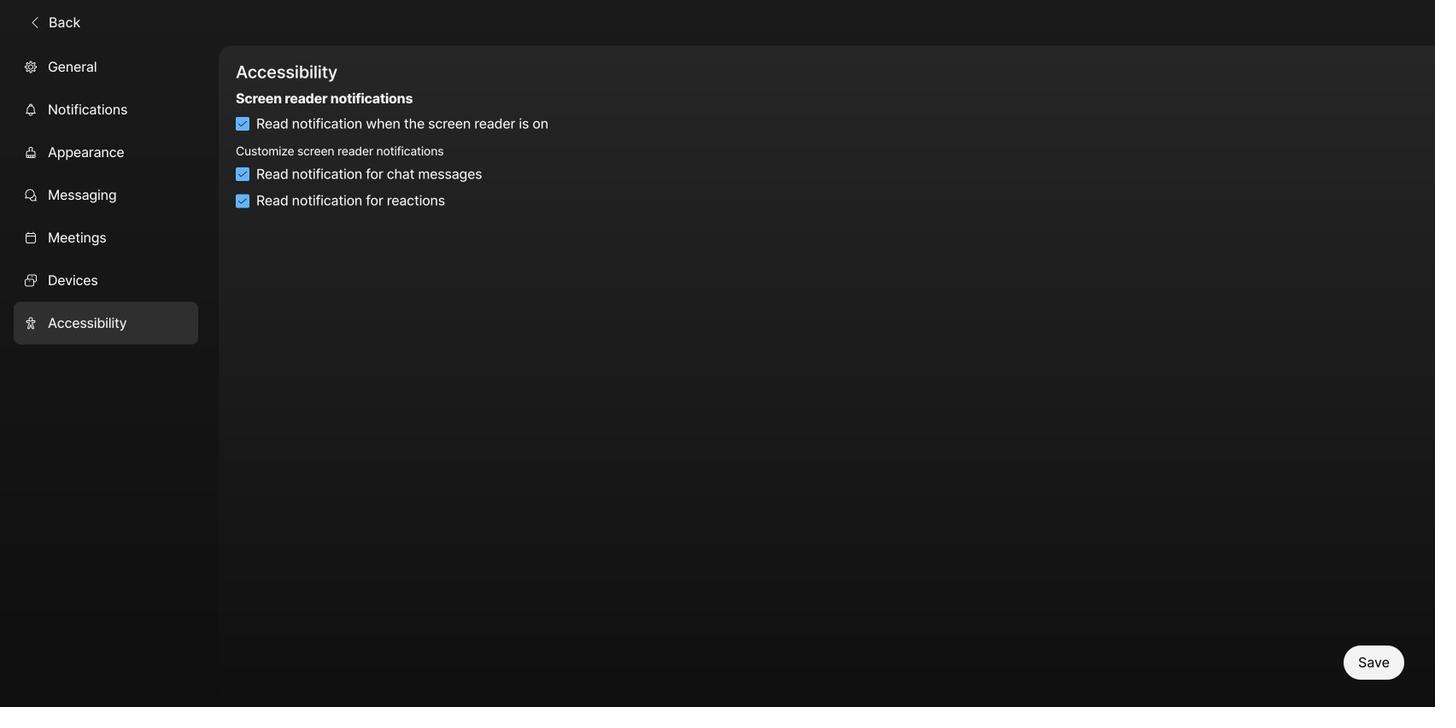 Task type: describe. For each thing, give the bounding box(es) containing it.
messaging tab
[[14, 174, 198, 217]]

settings navigation
[[0, 46, 219, 708]]

meetings tab
[[14, 217, 198, 259]]

appearance tab
[[14, 131, 198, 174]]

notifications tab
[[14, 88, 198, 131]]

accessibility tab
[[14, 302, 198, 345]]



Task type: locate. For each thing, give the bounding box(es) containing it.
devices tab
[[14, 259, 198, 302]]

general tab
[[14, 46, 198, 88]]



Task type: vqa. For each thing, say whether or not it's contained in the screenshot.
arrow down_16 icon
no



